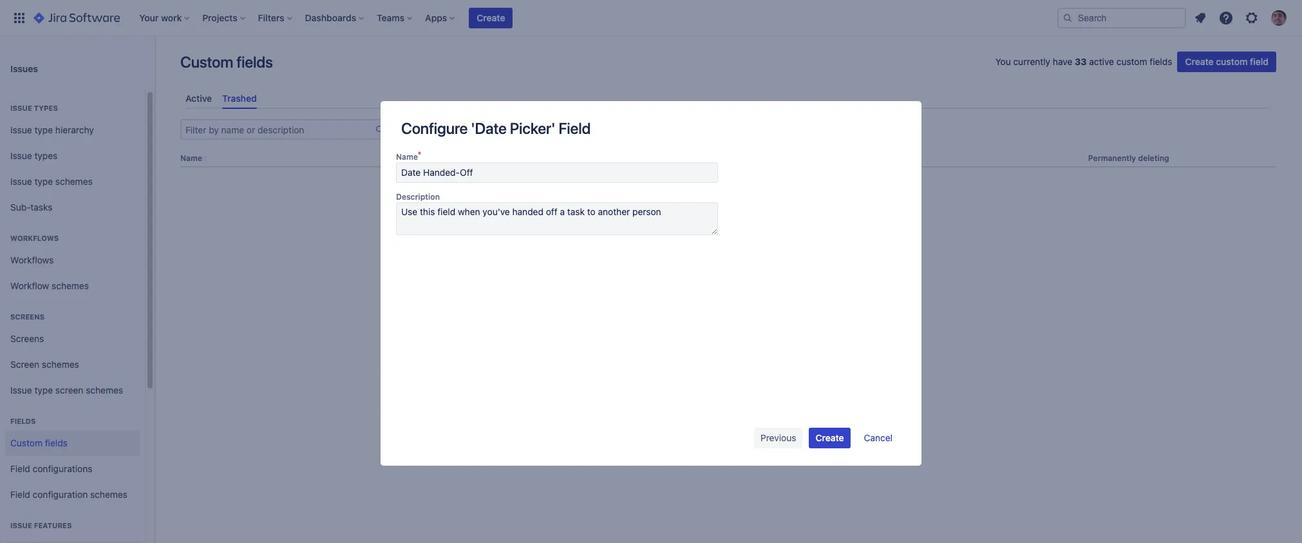 Task type: describe. For each thing, give the bounding box(es) containing it.
33
[[1076, 56, 1087, 67]]

2 horizontal spatial fields
[[1150, 56, 1173, 67]]

fields
[[10, 417, 36, 425]]

cancel
[[865, 432, 893, 443]]

field
[[1251, 56, 1269, 67]]

screen schemes link
[[5, 352, 140, 378]]

create inside primary 'element'
[[477, 12, 506, 23]]

schemes inside issue type schemes link
[[55, 176, 93, 187]]

issue type screen schemes
[[10, 384, 123, 395]]

issue type screen schemes link
[[5, 378, 140, 403]]

field inside "configure 'date picker' field" dialog
[[559, 119, 591, 137]]

custom fields link
[[5, 430, 140, 456]]

1 custom from the left
[[1117, 56, 1148, 67]]

hierarchy
[[55, 124, 94, 135]]

'date
[[471, 119, 507, 137]]

configure
[[401, 119, 468, 137]]

issue type schemes link
[[5, 169, 140, 195]]

workflow
[[10, 280, 49, 291]]

search image
[[1063, 13, 1074, 23]]

workflows for workflows group on the left
[[10, 234, 59, 242]]

screens link
[[5, 326, 140, 352]]

screens group
[[5, 299, 140, 407]]

sub-tasks
[[10, 201, 52, 212]]

issue for issue types
[[10, 150, 32, 161]]

configurations
[[33, 463, 92, 474]]

0 vertical spatial custom fields
[[180, 53, 273, 71]]

types
[[34, 150, 58, 161]]

schemes inside the "workflow schemes" link
[[52, 280, 89, 291]]

types
[[34, 104, 58, 112]]

type for schemes
[[34, 176, 53, 187]]

type
[[611, 153, 629, 163]]

field configuration schemes
[[10, 489, 128, 500]]

1 horizontal spatial fields
[[237, 53, 273, 71]]

type for screen
[[34, 384, 53, 395]]

screens for screens group
[[10, 313, 45, 321]]

workflows for the workflows link
[[10, 254, 54, 265]]

custom fields inside fields group
[[10, 437, 68, 448]]

field configurations link
[[5, 456, 140, 482]]

issue types
[[10, 104, 58, 112]]

0 vertical spatial custom
[[180, 53, 233, 71]]

configure 'date picker' field
[[401, 119, 591, 137]]

field for field configurations
[[10, 463, 30, 474]]

schemes inside screen schemes link
[[42, 359, 79, 370]]

deleting
[[1139, 153, 1170, 163]]

previous
[[761, 432, 797, 443]]

configure 'date picker' field dialog
[[381, 101, 922, 466]]

permanently
[[1089, 153, 1137, 163]]

create button inside primary 'element'
[[469, 7, 513, 28]]

previous button
[[755, 428, 803, 448]]

schemes inside issue type screen schemes link
[[86, 384, 123, 395]]

screen
[[55, 384, 83, 395]]

issue for issue type screen schemes
[[10, 384, 32, 395]]

trashed
[[222, 93, 257, 104]]

Search field
[[1058, 7, 1187, 28]]

permanently deleting
[[1089, 153, 1170, 163]]

create custom field button
[[1178, 52, 1277, 72]]

issue types group
[[5, 90, 140, 224]]

fields group
[[5, 403, 140, 512]]

issues
[[10, 63, 38, 74]]



Task type: locate. For each thing, give the bounding box(es) containing it.
issue up sub-
[[10, 176, 32, 187]]

fields down the search field
[[1150, 56, 1173, 67]]

Description text field
[[396, 202, 719, 235]]

issue for issue type hierarchy
[[10, 124, 32, 135]]

0 vertical spatial field
[[559, 119, 591, 137]]

0 vertical spatial create button
[[469, 7, 513, 28]]

1 issue from the top
[[10, 104, 32, 112]]

1 horizontal spatial name
[[396, 152, 418, 161]]

1 horizontal spatial custom fields
[[180, 53, 273, 71]]

0 horizontal spatial fields
[[45, 437, 68, 448]]

screens up the screen
[[10, 333, 44, 344]]

issue features
[[10, 521, 72, 530]]

field
[[559, 119, 591, 137], [10, 463, 30, 474], [10, 489, 30, 500]]

screens down the workflow
[[10, 313, 45, 321]]

schemes down issue types link
[[55, 176, 93, 187]]

2 type from the top
[[34, 176, 53, 187]]

tab list containing active
[[180, 88, 1277, 109]]

sub-tasks link
[[5, 195, 140, 220]]

1 type from the top
[[34, 124, 53, 135]]

name down active
[[180, 153, 202, 163]]

0 horizontal spatial custom fields
[[10, 437, 68, 448]]

type down types
[[34, 124, 53, 135]]

0 vertical spatial create
[[477, 12, 506, 23]]

name down configure
[[396, 152, 418, 161]]

custom up active
[[180, 53, 233, 71]]

field for field configuration schemes
[[10, 489, 30, 500]]

1 vertical spatial custom
[[10, 437, 43, 448]]

Name text field
[[396, 162, 719, 183]]

4 issue from the top
[[10, 176, 32, 187]]

issue
[[10, 104, 32, 112], [10, 124, 32, 135], [10, 150, 32, 161], [10, 176, 32, 187], [10, 384, 32, 395], [10, 521, 32, 530]]

2 screens from the top
[[10, 333, 44, 344]]

primary element
[[8, 0, 1058, 36]]

fields up field configurations
[[45, 437, 68, 448]]

1 vertical spatial screens
[[10, 333, 44, 344]]

issue inside screens group
[[10, 384, 32, 395]]

Filter by name or description text field
[[182, 121, 375, 139]]

custom
[[1117, 56, 1148, 67], [1217, 56, 1248, 67]]

1 vertical spatial field
[[10, 463, 30, 474]]

you currently have 33 active custom fields
[[996, 56, 1173, 67]]

create inside "configure 'date picker' field" dialog
[[816, 432, 845, 443]]

field up issue features
[[10, 489, 30, 500]]

issue left the types
[[10, 150, 32, 161]]

screen schemes
[[10, 359, 79, 370]]

issue down the "issue types"
[[10, 124, 32, 135]]

field inside field configurations 'link'
[[10, 463, 30, 474]]

workflow schemes
[[10, 280, 89, 291]]

schemes down the workflows link
[[52, 280, 89, 291]]

custom fields up trashed
[[180, 53, 273, 71]]

field left configurations
[[10, 463, 30, 474]]

2 workflows from the top
[[10, 254, 54, 265]]

name
[[396, 152, 418, 161], [180, 153, 202, 163]]

fields inside the 'custom fields' link
[[45, 437, 68, 448]]

currently
[[1014, 56, 1051, 67]]

0 vertical spatial type
[[34, 124, 53, 135]]

issue for issue types
[[10, 104, 32, 112]]

create button
[[469, 7, 513, 28], [810, 428, 851, 448]]

type left screen
[[34, 384, 53, 395]]

fields up trashed
[[237, 53, 273, 71]]

field configurations
[[10, 463, 92, 474]]

issue types
[[10, 150, 58, 161]]

2 custom from the left
[[1217, 56, 1248, 67]]

1 vertical spatial create button
[[810, 428, 851, 448]]

1 vertical spatial type
[[34, 176, 53, 187]]

issue left types
[[10, 104, 32, 112]]

custom inside create custom field button
[[1217, 56, 1248, 67]]

2 vertical spatial type
[[34, 384, 53, 395]]

1 horizontal spatial custom
[[1217, 56, 1248, 67]]

custom
[[180, 53, 233, 71], [10, 437, 43, 448]]

0 horizontal spatial create
[[477, 12, 506, 23]]

type inside screens group
[[34, 384, 53, 395]]

type up tasks
[[34, 176, 53, 187]]

1 horizontal spatial create
[[816, 432, 845, 443]]

tab list
[[180, 88, 1277, 109]]

workflows group
[[5, 220, 140, 303]]

6 issue from the top
[[10, 521, 32, 530]]

custom right active
[[1117, 56, 1148, 67]]

1 vertical spatial custom fields
[[10, 437, 68, 448]]

screens inside screens link
[[10, 333, 44, 344]]

0 horizontal spatial custom
[[10, 437, 43, 448]]

cancel link
[[857, 428, 900, 448]]

create
[[477, 12, 506, 23], [1186, 56, 1214, 67], [816, 432, 845, 443]]

3 type from the top
[[34, 384, 53, 395]]

create custom field
[[1186, 56, 1269, 67]]

active
[[186, 93, 212, 104]]

1 horizontal spatial custom
[[180, 53, 233, 71]]

screen
[[10, 359, 39, 370]]

schemes right screen
[[86, 384, 123, 395]]

issue left features
[[10, 521, 32, 530]]

screens for screens link on the left bottom of the page
[[10, 333, 44, 344]]

custom inside fields group
[[10, 437, 43, 448]]

custom down fields
[[10, 437, 43, 448]]

workflows down 'sub-tasks'
[[10, 234, 59, 242]]

name button
[[180, 153, 202, 163]]

schemes inside field configuration schemes "link"
[[90, 489, 128, 500]]

3 issue from the top
[[10, 150, 32, 161]]

required image
[[418, 151, 425, 161]]

description
[[396, 192, 440, 201]]

type
[[34, 124, 53, 135], [34, 176, 53, 187], [34, 384, 53, 395]]

configuration
[[33, 489, 88, 500]]

issue type schemes
[[10, 176, 93, 187]]

2 vertical spatial field
[[10, 489, 30, 500]]

fields
[[237, 53, 273, 71], [1150, 56, 1173, 67], [45, 437, 68, 448]]

1 screens from the top
[[10, 313, 45, 321]]

issue type hierarchy link
[[5, 117, 140, 143]]

schemes down field configurations 'link' at left
[[90, 489, 128, 500]]

1 horizontal spatial create button
[[810, 428, 851, 448]]

issue types link
[[5, 143, 140, 169]]

sub-
[[10, 201, 31, 212]]

create banner
[[0, 0, 1303, 36]]

0 vertical spatial screens
[[10, 313, 45, 321]]

have
[[1054, 56, 1073, 67]]

custom fields down fields
[[10, 437, 68, 448]]

custom fields
[[180, 53, 273, 71], [10, 437, 68, 448]]

schemes up issue type screen schemes
[[42, 359, 79, 370]]

0 vertical spatial workflows
[[10, 234, 59, 242]]

2 horizontal spatial create
[[1186, 56, 1214, 67]]

schemes
[[55, 176, 93, 187], [52, 280, 89, 291], [42, 359, 79, 370], [86, 384, 123, 395], [90, 489, 128, 500]]

issue type hierarchy
[[10, 124, 94, 135]]

issue down the screen
[[10, 384, 32, 395]]

1 vertical spatial workflows
[[10, 254, 54, 265]]

0 horizontal spatial custom
[[1117, 56, 1148, 67]]

1 workflows from the top
[[10, 234, 59, 242]]

custom left field in the top of the page
[[1217, 56, 1248, 67]]

workflows link
[[5, 247, 140, 273]]

issue for issue type schemes
[[10, 176, 32, 187]]

you
[[996, 56, 1012, 67]]

workflow schemes link
[[5, 273, 140, 299]]

screens
[[10, 313, 45, 321], [10, 333, 44, 344]]

1 vertical spatial create
[[1186, 56, 1214, 67]]

0 horizontal spatial name
[[180, 153, 202, 163]]

workflows up the workflow
[[10, 254, 54, 265]]

workflows
[[10, 234, 59, 242], [10, 254, 54, 265]]

name inside "configure 'date picker' field" dialog
[[396, 152, 418, 161]]

active
[[1090, 56, 1115, 67]]

create for bottommost create button
[[816, 432, 845, 443]]

type for hierarchy
[[34, 124, 53, 135]]

2 issue from the top
[[10, 124, 32, 135]]

jira software image
[[34, 10, 120, 25], [34, 10, 120, 25]]

issue for issue features
[[10, 521, 32, 530]]

0 horizontal spatial create button
[[469, 7, 513, 28]]

field configuration schemes link
[[5, 482, 140, 508]]

2 vertical spatial create
[[816, 432, 845, 443]]

field right picker'
[[559, 119, 591, 137]]

features
[[34, 521, 72, 530]]

field inside field configuration schemes "link"
[[10, 489, 30, 500]]

tasks
[[31, 201, 52, 212]]

picker'
[[510, 119, 556, 137]]

create for create custom field
[[1186, 56, 1214, 67]]

5 issue from the top
[[10, 384, 32, 395]]



Task type: vqa. For each thing, say whether or not it's contained in the screenshot.
search box
no



